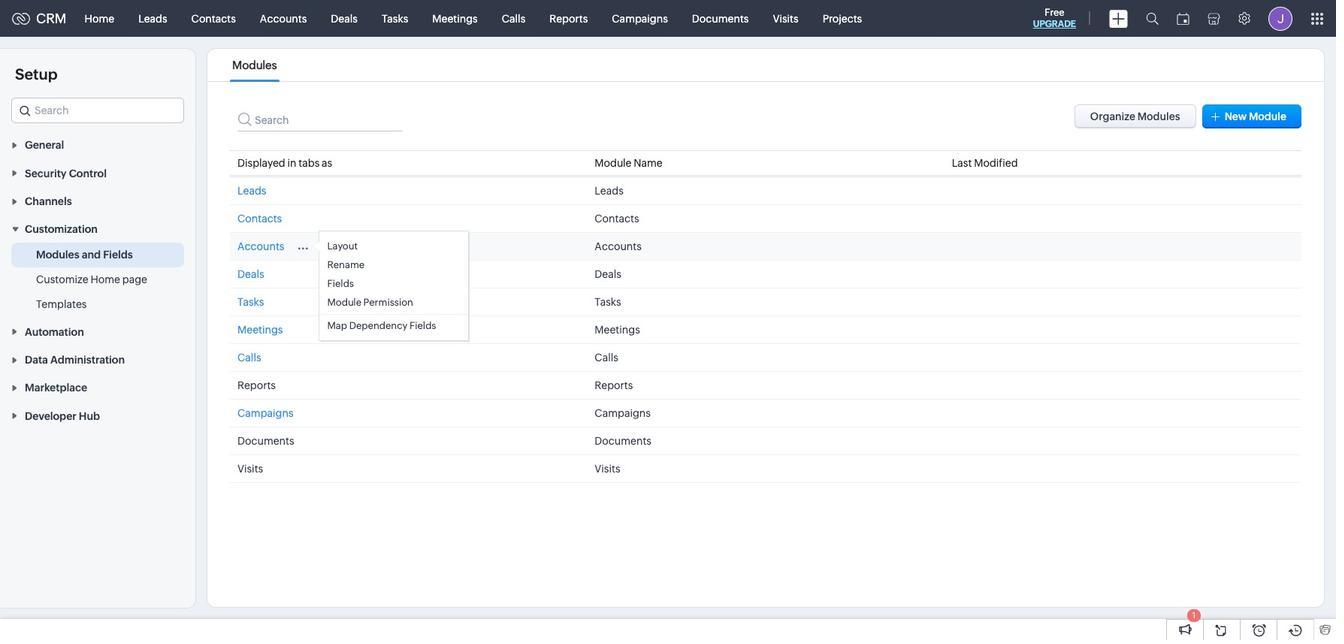 Task type: vqa. For each thing, say whether or not it's contained in the screenshot.
ninth ICON_MAIL from the top of the page
no



Task type: describe. For each thing, give the bounding box(es) containing it.
control
[[69, 167, 107, 179]]

automation
[[25, 326, 84, 338]]

calendar image
[[1177, 12, 1190, 24]]

security
[[25, 167, 67, 179]]

1 vertical spatial leads link
[[237, 185, 266, 197]]

tabs
[[299, 157, 320, 169]]

0 horizontal spatial visits
[[237, 463, 263, 475]]

general button
[[0, 131, 195, 159]]

home inside "link"
[[91, 274, 120, 286]]

data administration button
[[0, 346, 195, 374]]

0 horizontal spatial reports
[[237, 380, 276, 392]]

1 horizontal spatial documents
[[595, 435, 652, 447]]

0 horizontal spatial deals
[[237, 268, 264, 280]]

displayed in tabs as
[[237, 157, 332, 169]]

search element
[[1137, 0, 1168, 37]]

2 horizontal spatial documents
[[692, 12, 749, 24]]

1 horizontal spatial deals
[[331, 12, 358, 24]]

accounts inside "accounts" link
[[260, 12, 307, 24]]

fields for rename
[[327, 278, 354, 289]]

0 horizontal spatial contacts
[[191, 12, 236, 24]]

modules and fields link
[[36, 248, 133, 263]]

in
[[287, 157, 296, 169]]

2 horizontal spatial tasks
[[595, 296, 621, 308]]

1 horizontal spatial meetings
[[432, 12, 478, 24]]

new
[[1225, 110, 1247, 123]]

2 horizontal spatial visits
[[773, 12, 799, 24]]

and
[[82, 249, 101, 261]]

0 vertical spatial tasks link
[[370, 0, 420, 36]]

free
[[1045, 7, 1065, 18]]

2 horizontal spatial meetings
[[595, 324, 640, 336]]

page
[[122, 274, 147, 286]]

0 vertical spatial deals link
[[319, 0, 370, 36]]

0 horizontal spatial leads
[[138, 12, 167, 24]]

create menu image
[[1109, 9, 1128, 27]]

home link
[[73, 0, 126, 36]]

channels button
[[0, 187, 195, 215]]

reports link
[[538, 0, 600, 36]]

1 horizontal spatial contacts
[[237, 213, 282, 225]]

1 horizontal spatial reports
[[550, 12, 588, 24]]

profile image
[[1269, 6, 1293, 30]]

projects link
[[811, 0, 874, 36]]

modules and fields
[[36, 249, 133, 261]]

security control button
[[0, 159, 195, 187]]

0 horizontal spatial tasks
[[237, 296, 264, 308]]

0 vertical spatial meetings link
[[420, 0, 490, 36]]

documents link
[[680, 0, 761, 36]]

0 horizontal spatial leads link
[[126, 0, 179, 36]]

0 vertical spatial contacts link
[[179, 0, 248, 36]]

developer hub
[[25, 410, 100, 422]]

1 vertical spatial contacts link
[[237, 213, 282, 225]]

0 horizontal spatial search text field
[[12, 98, 183, 123]]

new module button
[[1202, 104, 1302, 129]]

customization button
[[0, 215, 195, 243]]

map
[[327, 320, 347, 331]]

free upgrade
[[1033, 7, 1076, 29]]

module inside layout rename fields module permission
[[327, 297, 361, 308]]

module name
[[595, 157, 663, 169]]

calls inside calls link
[[502, 12, 526, 24]]

customize
[[36, 274, 88, 286]]

2 horizontal spatial contacts
[[595, 213, 639, 225]]

hub
[[79, 410, 100, 422]]

crm link
[[12, 11, 67, 26]]

name
[[634, 157, 663, 169]]

modules for modules and fields
[[36, 249, 79, 261]]

search image
[[1146, 12, 1159, 25]]



Task type: locate. For each thing, give the bounding box(es) containing it.
layout rename fields module permission
[[327, 241, 413, 308]]

tasks link
[[370, 0, 420, 36], [237, 296, 264, 308]]

0 horizontal spatial deals link
[[237, 268, 264, 280]]

channels
[[25, 195, 72, 207]]

1 horizontal spatial visits
[[595, 463, 620, 475]]

0 horizontal spatial meetings link
[[237, 324, 283, 336]]

1 horizontal spatial fields
[[327, 278, 354, 289]]

visits link
[[761, 0, 811, 36]]

developer hub button
[[0, 402, 195, 430]]

module left name
[[595, 157, 632, 169]]

module inside button
[[1249, 110, 1287, 123]]

general
[[25, 139, 64, 151]]

module up map
[[327, 297, 361, 308]]

create menu element
[[1100, 0, 1137, 36]]

2 vertical spatial fields
[[410, 320, 436, 331]]

security control
[[25, 167, 107, 179]]

0 vertical spatial accounts link
[[248, 0, 319, 36]]

search text field up 'as'
[[237, 104, 403, 132]]

modified
[[974, 157, 1018, 169]]

2 vertical spatial module
[[327, 297, 361, 308]]

leads
[[138, 12, 167, 24], [237, 185, 266, 197], [595, 185, 624, 197]]

fields down permission
[[410, 320, 436, 331]]

fields inside modules and fields "link"
[[103, 249, 133, 261]]

modules for modules
[[232, 59, 277, 71]]

home
[[85, 12, 114, 24], [91, 274, 120, 286]]

1 vertical spatial accounts link
[[237, 241, 284, 253]]

contacts link up the modules link
[[179, 0, 248, 36]]

map dependency fields
[[327, 320, 436, 331]]

leads right home link at top left
[[138, 12, 167, 24]]

data administration
[[25, 354, 125, 366]]

0 horizontal spatial modules
[[36, 249, 79, 261]]

module right new
[[1249, 110, 1287, 123]]

automation button
[[0, 317, 195, 346]]

1 vertical spatial module
[[595, 157, 632, 169]]

customize home page link
[[36, 272, 147, 287]]

templates
[[36, 299, 87, 311]]

profile element
[[1260, 0, 1302, 36]]

new module
[[1225, 110, 1287, 123]]

contacts down displayed
[[237, 213, 282, 225]]

last modified
[[952, 157, 1018, 169]]

contacts down module name
[[595, 213, 639, 225]]

1 horizontal spatial search text field
[[237, 104, 403, 132]]

0 horizontal spatial tasks link
[[237, 296, 264, 308]]

upgrade
[[1033, 19, 1076, 29]]

fields inside layout rename fields module permission
[[327, 278, 354, 289]]

meetings
[[432, 12, 478, 24], [237, 324, 283, 336], [595, 324, 640, 336]]

calls link
[[490, 0, 538, 36], [237, 352, 261, 364]]

1 horizontal spatial calls link
[[490, 0, 538, 36]]

0 horizontal spatial meetings
[[237, 324, 283, 336]]

0 vertical spatial modules
[[232, 59, 277, 71]]

fields for and
[[103, 249, 133, 261]]

1 vertical spatial home
[[91, 274, 120, 286]]

1 vertical spatial tasks link
[[237, 296, 264, 308]]

1 horizontal spatial tasks link
[[370, 0, 420, 36]]

leads down displayed
[[237, 185, 266, 197]]

setup
[[15, 65, 58, 83]]

templates link
[[36, 297, 87, 312]]

fields
[[103, 249, 133, 261], [327, 278, 354, 289], [410, 320, 436, 331]]

documents
[[692, 12, 749, 24], [237, 435, 294, 447], [595, 435, 652, 447]]

calls
[[502, 12, 526, 24], [237, 352, 261, 364], [595, 352, 618, 364]]

accounts link
[[248, 0, 319, 36], [237, 241, 284, 253]]

permission
[[363, 297, 413, 308]]

fields for dependency
[[410, 320, 436, 331]]

last
[[952, 157, 972, 169]]

developer
[[25, 410, 77, 422]]

projects
[[823, 12, 862, 24]]

Search text field
[[12, 98, 183, 123], [237, 104, 403, 132]]

modules
[[232, 59, 277, 71], [36, 249, 79, 261]]

None field
[[11, 98, 184, 123]]

2 horizontal spatial module
[[1249, 110, 1287, 123]]

1 horizontal spatial leads link
[[237, 185, 266, 197]]

1 vertical spatial modules
[[36, 249, 79, 261]]

0 vertical spatial module
[[1249, 110, 1287, 123]]

2 horizontal spatial deals
[[595, 268, 621, 280]]

data
[[25, 354, 48, 366]]

modules link
[[230, 59, 279, 71]]

0 vertical spatial calls link
[[490, 0, 538, 36]]

0 vertical spatial home
[[85, 12, 114, 24]]

contacts
[[191, 12, 236, 24], [237, 213, 282, 225], [595, 213, 639, 225]]

marketplace
[[25, 382, 87, 394]]

logo image
[[12, 12, 30, 24]]

leads down module name
[[595, 185, 624, 197]]

layout
[[327, 241, 358, 252]]

1 horizontal spatial leads
[[237, 185, 266, 197]]

1 vertical spatial campaigns link
[[237, 407, 294, 419]]

1 horizontal spatial campaigns link
[[600, 0, 680, 36]]

home down and
[[91, 274, 120, 286]]

administration
[[50, 354, 125, 366]]

0 horizontal spatial campaigns link
[[237, 407, 294, 419]]

reports
[[550, 12, 588, 24], [237, 380, 276, 392], [595, 380, 633, 392]]

home right crm
[[85, 12, 114, 24]]

campaigns link
[[600, 0, 680, 36], [237, 407, 294, 419]]

None button
[[1075, 104, 1196, 129]]

as
[[322, 157, 332, 169]]

0 horizontal spatial fields
[[103, 249, 133, 261]]

1
[[1193, 611, 1196, 620]]

fields down rename in the top left of the page
[[327, 278, 354, 289]]

1 horizontal spatial meetings link
[[420, 0, 490, 36]]

accounts
[[260, 12, 307, 24], [237, 241, 284, 253], [595, 241, 642, 253]]

0 horizontal spatial calls
[[237, 352, 261, 364]]

meetings link
[[420, 0, 490, 36], [237, 324, 283, 336]]

1 vertical spatial deals link
[[237, 268, 264, 280]]

2 horizontal spatial fields
[[410, 320, 436, 331]]

0 horizontal spatial calls link
[[237, 352, 261, 364]]

leads link
[[126, 0, 179, 36], [237, 185, 266, 197]]

1 vertical spatial fields
[[327, 278, 354, 289]]

1 horizontal spatial calls
[[502, 12, 526, 24]]

contacts link
[[179, 0, 248, 36], [237, 213, 282, 225]]

2 horizontal spatial reports
[[595, 380, 633, 392]]

0 horizontal spatial module
[[327, 297, 361, 308]]

displayed
[[237, 157, 285, 169]]

campaigns
[[612, 12, 668, 24], [237, 407, 294, 419], [595, 407, 651, 419]]

0 horizontal spatial documents
[[237, 435, 294, 447]]

1 horizontal spatial module
[[595, 157, 632, 169]]

contacts up the modules link
[[191, 12, 236, 24]]

1 horizontal spatial modules
[[232, 59, 277, 71]]

visits
[[773, 12, 799, 24], [237, 463, 263, 475], [595, 463, 620, 475]]

1 vertical spatial calls link
[[237, 352, 261, 364]]

0 vertical spatial leads link
[[126, 0, 179, 36]]

1 vertical spatial meetings link
[[237, 324, 283, 336]]

0 vertical spatial fields
[[103, 249, 133, 261]]

modules inside "link"
[[36, 249, 79, 261]]

module
[[1249, 110, 1287, 123], [595, 157, 632, 169], [327, 297, 361, 308]]

tasks
[[382, 12, 408, 24], [237, 296, 264, 308], [595, 296, 621, 308]]

dependency
[[349, 320, 408, 331]]

customization region
[[0, 243, 195, 317]]

1 horizontal spatial deals link
[[319, 0, 370, 36]]

deals link
[[319, 0, 370, 36], [237, 268, 264, 280]]

rename
[[327, 259, 365, 271]]

customization
[[25, 223, 98, 236]]

customize home page
[[36, 274, 147, 286]]

2 horizontal spatial leads
[[595, 185, 624, 197]]

contacts link down displayed
[[237, 213, 282, 225]]

2 horizontal spatial calls
[[595, 352, 618, 364]]

1 horizontal spatial tasks
[[382, 12, 408, 24]]

search text field up the general dropdown button
[[12, 98, 183, 123]]

fields right and
[[103, 249, 133, 261]]

marketplace button
[[0, 374, 195, 402]]

deals
[[331, 12, 358, 24], [237, 268, 264, 280], [595, 268, 621, 280]]

crm
[[36, 11, 67, 26]]

0 vertical spatial campaigns link
[[600, 0, 680, 36]]



